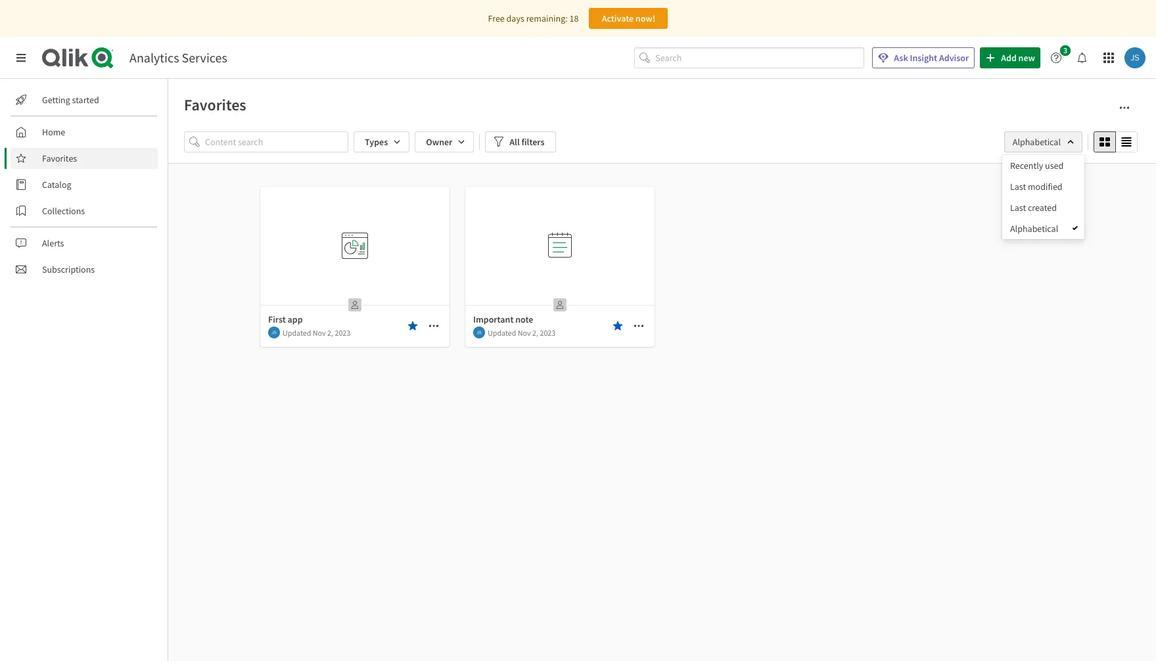 Task type: describe. For each thing, give the bounding box(es) containing it.
Content search text field
[[205, 131, 348, 153]]

remaining:
[[526, 12, 568, 24]]

close sidebar menu image
[[16, 53, 26, 63]]

favorites inside navigation pane element
[[42, 152, 77, 164]]

0 vertical spatial favorites
[[184, 95, 246, 115]]

ask insight advisor
[[894, 52, 969, 64]]

Search text field
[[655, 47, 864, 69]]

18
[[569, 12, 579, 24]]

2, for app
[[327, 328, 333, 337]]

created
[[1028, 202, 1057, 214]]

ask
[[894, 52, 908, 64]]

alerts link
[[11, 233, 158, 254]]

searchbar element
[[634, 47, 864, 69]]

last modified option
[[1002, 176, 1085, 197]]

activate now!
[[602, 12, 655, 24]]

activate now! link
[[589, 8, 668, 29]]

free
[[488, 12, 505, 24]]

started
[[72, 94, 99, 106]]

getting started
[[42, 94, 99, 106]]

catalog
[[42, 179, 71, 191]]

alphabetical option
[[1002, 218, 1085, 239]]

recently
[[1010, 160, 1043, 172]]

insight
[[910, 52, 937, 64]]

favorites link
[[11, 148, 158, 169]]

important
[[473, 313, 514, 325]]

modified
[[1028, 181, 1062, 193]]

last modified
[[1010, 181, 1062, 193]]

last created
[[1010, 202, 1057, 214]]

subscriptions
[[42, 264, 95, 275]]

first app
[[268, 313, 303, 325]]

recently used
[[1010, 160, 1064, 172]]

ask insight advisor button
[[872, 47, 975, 68]]

2023 for important note
[[540, 328, 556, 337]]

jacob simon image for important note
[[473, 327, 485, 338]]

analytics services element
[[129, 49, 227, 66]]

switch view group
[[1094, 131, 1138, 152]]

updated for app
[[283, 328, 311, 337]]

list box inside the filters region
[[1002, 155, 1085, 239]]

last created option
[[1002, 197, 1085, 218]]

personal element for first app
[[344, 294, 365, 315]]

subscriptions link
[[11, 259, 158, 280]]



Task type: locate. For each thing, give the bounding box(es) containing it.
1 horizontal spatial nov
[[518, 328, 531, 337]]

analytics
[[129, 49, 179, 66]]

days
[[506, 12, 524, 24]]

last for last modified
[[1010, 181, 1026, 193]]

jacob simon element for first
[[268, 327, 280, 338]]

jacob simon image for first app
[[268, 327, 280, 338]]

1 personal element from the left
[[344, 294, 365, 315]]

1 vertical spatial last
[[1010, 202, 1026, 214]]

nov
[[313, 328, 326, 337], [518, 328, 531, 337]]

personal element for important note
[[549, 294, 570, 315]]

jacob simon image
[[268, 327, 280, 338], [473, 327, 485, 338]]

alerts
[[42, 237, 64, 249]]

nov for note
[[518, 328, 531, 337]]

list box containing recently used
[[1002, 155, 1085, 239]]

0 horizontal spatial nov
[[313, 328, 326, 337]]

jacob simon element
[[268, 327, 280, 338], [473, 327, 485, 338]]

1 horizontal spatial 2023
[[540, 328, 556, 337]]

updated nov 2, 2023 for note
[[488, 328, 556, 337]]

last left the created
[[1010, 202, 1026, 214]]

0 horizontal spatial updated
[[283, 328, 311, 337]]

alphabetical inside option
[[1010, 223, 1058, 235]]

0 horizontal spatial personal element
[[344, 294, 365, 315]]

getting
[[42, 94, 70, 106]]

services
[[182, 49, 227, 66]]

home
[[42, 126, 65, 138]]

2 updated from the left
[[488, 328, 516, 337]]

filters region
[[0, 0, 1156, 661]]

1 vertical spatial favorites
[[42, 152, 77, 164]]

personal element right app
[[344, 294, 365, 315]]

favorites
[[184, 95, 246, 115], [42, 152, 77, 164]]

updated
[[283, 328, 311, 337], [488, 328, 516, 337]]

navigation pane element
[[0, 84, 168, 285]]

0 horizontal spatial updated nov 2, 2023
[[283, 328, 350, 337]]

note
[[515, 313, 533, 325]]

1 horizontal spatial jacob simon image
[[473, 327, 485, 338]]

catalog link
[[11, 174, 158, 195]]

updated nov 2, 2023
[[283, 328, 350, 337], [488, 328, 556, 337]]

alphabetical for "alphabetical" option
[[1010, 223, 1058, 235]]

now!
[[635, 12, 655, 24]]

Alphabetical field
[[1004, 131, 1082, 152]]

1 horizontal spatial personal element
[[549, 294, 570, 315]]

2 last from the top
[[1010, 202, 1026, 214]]

1 jacob simon element from the left
[[268, 327, 280, 338]]

0 vertical spatial alphabetical
[[1013, 136, 1061, 148]]

1 2, from the left
[[327, 328, 333, 337]]

1 jacob simon image from the left
[[268, 327, 280, 338]]

1 updated nov 2, 2023 from the left
[[283, 328, 350, 337]]

remove from favorites image
[[407, 321, 418, 331]]

getting started link
[[11, 89, 158, 110]]

2 2, from the left
[[532, 328, 538, 337]]

0 horizontal spatial 2023
[[335, 328, 350, 337]]

1 updated from the left
[[283, 328, 311, 337]]

last down recently
[[1010, 181, 1026, 193]]

2 personal element from the left
[[549, 294, 570, 315]]

activate
[[602, 12, 634, 24]]

1 2023 from the left
[[335, 328, 350, 337]]

2,
[[327, 328, 333, 337], [532, 328, 538, 337]]

0 horizontal spatial jacob simon image
[[268, 327, 280, 338]]

1 horizontal spatial jacob simon element
[[473, 327, 485, 338]]

recently used option
[[1002, 155, 1085, 176]]

alphabetical up 'recently used'
[[1013, 136, 1061, 148]]

collections link
[[11, 200, 158, 221]]

favorites down services
[[184, 95, 246, 115]]

2 jacob simon element from the left
[[473, 327, 485, 338]]

jacob simon image down first on the left top
[[268, 327, 280, 338]]

last
[[1010, 181, 1026, 193], [1010, 202, 1026, 214]]

1 horizontal spatial updated nov 2, 2023
[[488, 328, 556, 337]]

app
[[288, 313, 303, 325]]

updated down the important note
[[488, 328, 516, 337]]

home link
[[11, 122, 158, 143]]

2023 for first app
[[335, 328, 350, 337]]

collections
[[42, 205, 85, 217]]

updated nov 2, 2023 down the note
[[488, 328, 556, 337]]

list box
[[1002, 155, 1085, 239]]

updated nov 2, 2023 for app
[[283, 328, 350, 337]]

alphabetical for alphabetical field
[[1013, 136, 1061, 148]]

advisor
[[939, 52, 969, 64]]

0 vertical spatial last
[[1010, 181, 1026, 193]]

important note
[[473, 313, 533, 325]]

used
[[1045, 160, 1064, 172]]

personal element
[[344, 294, 365, 315], [549, 294, 570, 315]]

2 nov from the left
[[518, 328, 531, 337]]

1 horizontal spatial favorites
[[184, 95, 246, 115]]

updated for note
[[488, 328, 516, 337]]

1 last from the top
[[1010, 181, 1026, 193]]

alphabetical inside field
[[1013, 136, 1061, 148]]

0 horizontal spatial 2,
[[327, 328, 333, 337]]

2 updated nov 2, 2023 from the left
[[488, 328, 556, 337]]

free days remaining: 18
[[488, 12, 579, 24]]

jacob simon element down first on the left top
[[268, 327, 280, 338]]

alphabetical
[[1013, 136, 1061, 148], [1010, 223, 1058, 235]]

1 horizontal spatial 2,
[[532, 328, 538, 337]]

analytics services
[[129, 49, 227, 66]]

remove from favorites image
[[613, 321, 623, 331]]

2 2023 from the left
[[540, 328, 556, 337]]

0 horizontal spatial favorites
[[42, 152, 77, 164]]

2, for note
[[532, 328, 538, 337]]

alphabetical down the last created
[[1010, 223, 1058, 235]]

jacob simon image down important
[[473, 327, 485, 338]]

first
[[268, 313, 286, 325]]

updated nov 2, 2023 down app
[[283, 328, 350, 337]]

1 nov from the left
[[313, 328, 326, 337]]

1 horizontal spatial updated
[[488, 328, 516, 337]]

jacob simon element for important
[[473, 327, 485, 338]]

2023
[[335, 328, 350, 337], [540, 328, 556, 337]]

0 horizontal spatial jacob simon element
[[268, 327, 280, 338]]

2 jacob simon image from the left
[[473, 327, 485, 338]]

jacob simon element down important
[[473, 327, 485, 338]]

1 vertical spatial alphabetical
[[1010, 223, 1058, 235]]

personal element right the note
[[549, 294, 570, 315]]

favorites up catalog
[[42, 152, 77, 164]]

updated down app
[[283, 328, 311, 337]]

last for last created
[[1010, 202, 1026, 214]]

nov for app
[[313, 328, 326, 337]]



Task type: vqa. For each thing, say whether or not it's contained in the screenshot.
THE EXAMPLE
no



